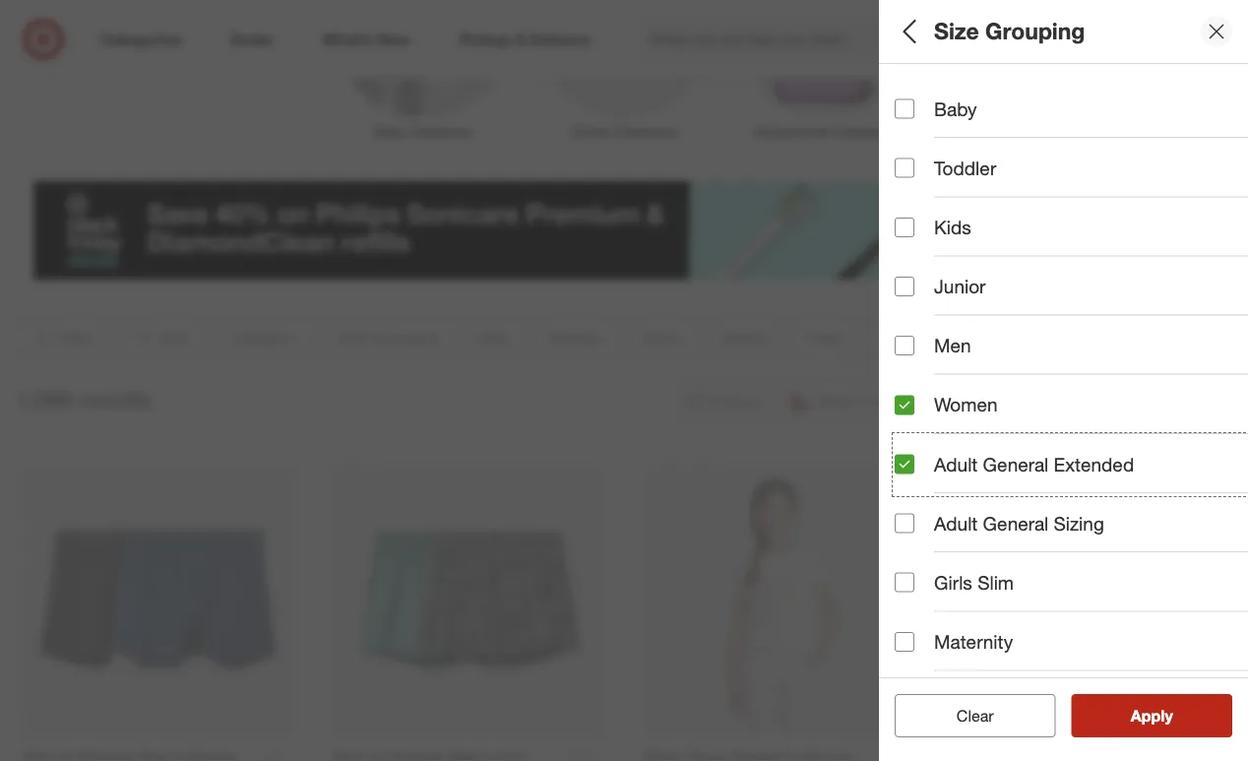 Task type: locate. For each thing, give the bounding box(es) containing it.
shoes
[[572, 123, 611, 140]]

women;
[[895, 172, 946, 189]]

0 vertical spatial adult
[[950, 172, 982, 189]]

grouping up category 'button'
[[986, 17, 1086, 45]]

all
[[989, 706, 1004, 725]]

size
[[935, 17, 980, 45], [895, 146, 932, 169], [895, 222, 932, 245]]

1 vertical spatial size
[[895, 146, 932, 169]]

0 vertical spatial extended
[[1038, 172, 1097, 189]]

search button
[[986, 18, 1033, 65]]

clear inside button
[[957, 706, 994, 725]]

Women checkbox
[[895, 395, 915, 415]]

2 clear from the left
[[957, 706, 994, 725]]

grouping up women;
[[938, 146, 1020, 169]]

price button
[[895, 478, 1249, 547]]

0 horizontal spatial results
[[79, 385, 152, 412]]

baby inside size grouping dialog
[[935, 97, 978, 120]]

size grouping
[[935, 17, 1086, 45]]

clear left all
[[947, 706, 984, 725]]

general up size button on the right top of the page
[[986, 172, 1034, 189]]

1 vertical spatial adult
[[935, 453, 978, 476]]

size left kids
[[895, 222, 932, 245]]

size for size grouping
[[935, 17, 980, 45]]

general
[[986, 172, 1034, 189], [983, 453, 1049, 476], [983, 512, 1049, 535]]

size up women;
[[895, 146, 932, 169]]

2 vertical spatial size
[[895, 222, 932, 245]]

2 horizontal spatial clearance
[[834, 123, 896, 140]]

accessories clearance link
[[725, 0, 926, 142]]

accessories
[[755, 123, 830, 140]]

brand button
[[895, 409, 1249, 478]]

general for extended
[[983, 453, 1049, 476]]

slim
[[978, 571, 1014, 594]]

baby
[[935, 97, 978, 120], [374, 123, 406, 140]]

0 vertical spatial size
[[935, 17, 980, 45]]

discount button
[[895, 547, 1249, 616]]

general for sizing
[[983, 512, 1049, 535]]

0 vertical spatial results
[[79, 385, 152, 412]]

baby clearance link
[[323, 0, 524, 142]]

1 horizontal spatial clearance
[[615, 123, 677, 140]]

color
[[895, 360, 944, 383]]

size for size grouping women; adult general extended
[[895, 146, 932, 169]]

size for size
[[895, 222, 932, 245]]

adult inside "size grouping women; adult general extended"
[[950, 172, 982, 189]]

clearance for shoes clearance
[[615, 123, 677, 140]]

0 horizontal spatial baby
[[374, 123, 406, 140]]

adult general extended
[[935, 453, 1135, 476]]

results right 'see'
[[1143, 706, 1194, 725]]

girls
[[935, 571, 973, 594]]

clear down rating
[[957, 706, 994, 725]]

2 vertical spatial adult
[[935, 512, 978, 535]]

2 clearance from the left
[[615, 123, 677, 140]]

apply
[[1131, 706, 1174, 725]]

see
[[1111, 706, 1139, 725]]

clear
[[947, 706, 984, 725], [957, 706, 994, 725]]

extended up price button
[[1054, 453, 1135, 476]]

2 vertical spatial general
[[983, 512, 1049, 535]]

extended up size button on the right top of the page
[[1038, 172, 1097, 189]]

size grouping women; adult general extended
[[895, 146, 1097, 189]]

size inside button
[[895, 222, 932, 245]]

clearance for baby clearance
[[410, 123, 472, 140]]

1 clearance from the left
[[410, 123, 472, 140]]

0 vertical spatial general
[[986, 172, 1034, 189]]

Adult General Sizing checkbox
[[895, 514, 915, 533]]

Men checkbox
[[895, 336, 915, 356]]

general up "adult general sizing" on the bottom right of the page
[[983, 453, 1049, 476]]

size right "all"
[[935, 17, 980, 45]]

see results
[[1111, 706, 1194, 725]]

results right 1,096
[[79, 385, 152, 412]]

size inside "size grouping women; adult general extended"
[[895, 146, 932, 169]]

maternity
[[935, 631, 1014, 653]]

grouping inside dialog
[[986, 17, 1086, 45]]

1,096 results
[[16, 385, 152, 412]]

accessories clearance
[[755, 123, 896, 140]]

results for 1,096 results
[[79, 385, 152, 412]]

results
[[79, 385, 152, 412], [1143, 706, 1194, 725]]

general down adult general extended
[[983, 512, 1049, 535]]

0 horizontal spatial clearance
[[410, 123, 472, 140]]

1 vertical spatial results
[[1143, 706, 1194, 725]]

adult right adult general sizing option
[[935, 512, 978, 535]]

0 vertical spatial baby
[[935, 97, 978, 120]]

results inside button
[[1143, 706, 1194, 725]]

color button
[[895, 340, 1249, 409]]

1 horizontal spatial results
[[1143, 706, 1194, 725]]

adult general sizing
[[935, 512, 1105, 535]]

extended
[[1038, 172, 1097, 189], [1054, 453, 1135, 476]]

0 vertical spatial grouping
[[986, 17, 1086, 45]]

general inside "size grouping women; adult general extended"
[[986, 172, 1034, 189]]

1 vertical spatial extended
[[1054, 453, 1135, 476]]

adult for adult general extended
[[935, 453, 978, 476]]

grouping inside "size grouping women; adult general extended"
[[938, 146, 1020, 169]]

1,096
[[16, 385, 72, 412]]

category button
[[895, 64, 1249, 133]]

clear all button
[[895, 694, 1056, 738]]

baby clearance
[[374, 123, 472, 140]]

adult down brand
[[935, 453, 978, 476]]

1 vertical spatial baby
[[374, 123, 406, 140]]

1 vertical spatial general
[[983, 453, 1049, 476]]

grouping
[[986, 17, 1086, 45], [938, 146, 1020, 169]]

3 clearance from the left
[[834, 123, 896, 140]]

clearance
[[410, 123, 472, 140], [615, 123, 677, 140], [834, 123, 896, 140]]

adult right women;
[[950, 172, 982, 189]]

1 clear from the left
[[947, 706, 984, 725]]

adult
[[950, 172, 982, 189], [935, 453, 978, 476], [935, 512, 978, 535]]

clear for clear all
[[947, 706, 984, 725]]

1 vertical spatial grouping
[[938, 146, 1020, 169]]

kids
[[935, 216, 972, 239]]

1 horizontal spatial baby
[[935, 97, 978, 120]]

gender
[[895, 291, 960, 314]]

clear inside button
[[947, 706, 984, 725]]

size inside dialog
[[935, 17, 980, 45]]

Maternity checkbox
[[895, 632, 915, 652]]

shoes clearance link
[[524, 0, 725, 142]]



Task type: describe. For each thing, give the bounding box(es) containing it.
category
[[895, 84, 977, 107]]

What can we help you find? suggestions appear below search field
[[639, 18, 1000, 61]]

apply button
[[1072, 694, 1233, 738]]

women
[[935, 394, 998, 416]]

Baby checkbox
[[895, 99, 915, 119]]

size grouping dialog
[[879, 0, 1249, 761]]

rating
[[953, 636, 1011, 658]]

results for see results
[[1143, 706, 1194, 725]]

advertisement region
[[33, 181, 1215, 280]]

discount
[[895, 567, 975, 590]]

men
[[935, 334, 972, 357]]

shoes clearance
[[572, 123, 677, 140]]

all filters
[[895, 17, 990, 45]]

toddler
[[935, 157, 997, 179]]

brand
[[895, 429, 949, 452]]

Kids checkbox
[[895, 217, 915, 237]]

size button
[[895, 202, 1249, 271]]

grouping for size grouping
[[986, 17, 1086, 45]]

gender button
[[895, 271, 1249, 340]]

junior
[[935, 275, 986, 298]]

baby for baby
[[935, 97, 978, 120]]

see results button
[[1072, 694, 1233, 738]]

all
[[895, 17, 922, 45]]

clearance for accessories clearance
[[834, 123, 896, 140]]

clear button
[[895, 694, 1056, 738]]

price
[[895, 498, 941, 521]]

guest rating
[[895, 636, 1011, 658]]

Girls Slim checkbox
[[895, 573, 915, 593]]

Adult General Extended checkbox
[[895, 454, 915, 474]]

baby for baby clearance
[[374, 123, 406, 140]]

adult for adult general sizing
[[935, 512, 978, 535]]

clear all
[[947, 706, 1004, 725]]

grouping for size grouping women; adult general extended
[[938, 146, 1020, 169]]

guest
[[895, 636, 948, 658]]

all filters dialog
[[879, 0, 1249, 761]]

guest rating button
[[895, 616, 1249, 684]]

clear for clear
[[957, 706, 994, 725]]

extended inside "size grouping women; adult general extended"
[[1038, 172, 1097, 189]]

Toddler checkbox
[[895, 158, 915, 178]]

search
[[986, 32, 1033, 51]]

Junior checkbox
[[895, 277, 915, 296]]

girls slim
[[935, 571, 1014, 594]]

sizing
[[1054, 512, 1105, 535]]

filters
[[929, 17, 990, 45]]

extended inside size grouping dialog
[[1054, 453, 1135, 476]]



Task type: vqa. For each thing, say whether or not it's contained in the screenshot.
Advertisement element
no



